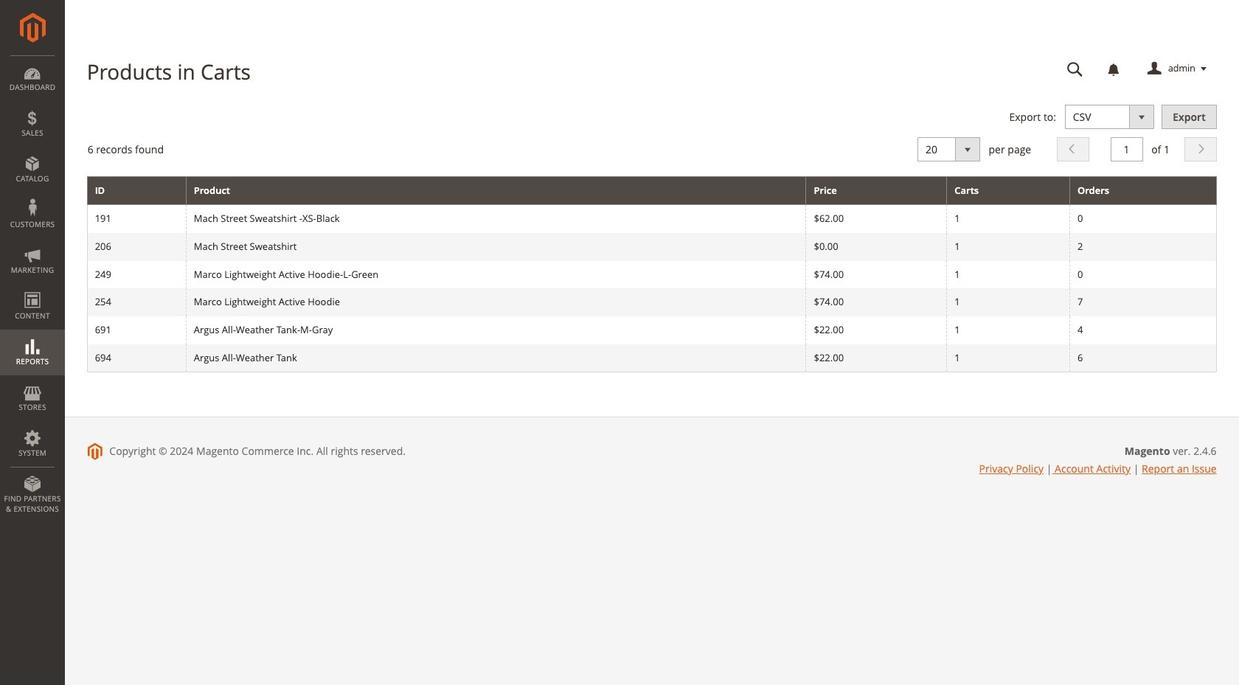Task type: locate. For each thing, give the bounding box(es) containing it.
menu bar
[[0, 55, 65, 522]]

None text field
[[1057, 56, 1094, 82], [1111, 137, 1143, 161], [1057, 56, 1094, 82], [1111, 137, 1143, 161]]



Task type: describe. For each thing, give the bounding box(es) containing it.
magento admin panel image
[[20, 13, 45, 43]]



